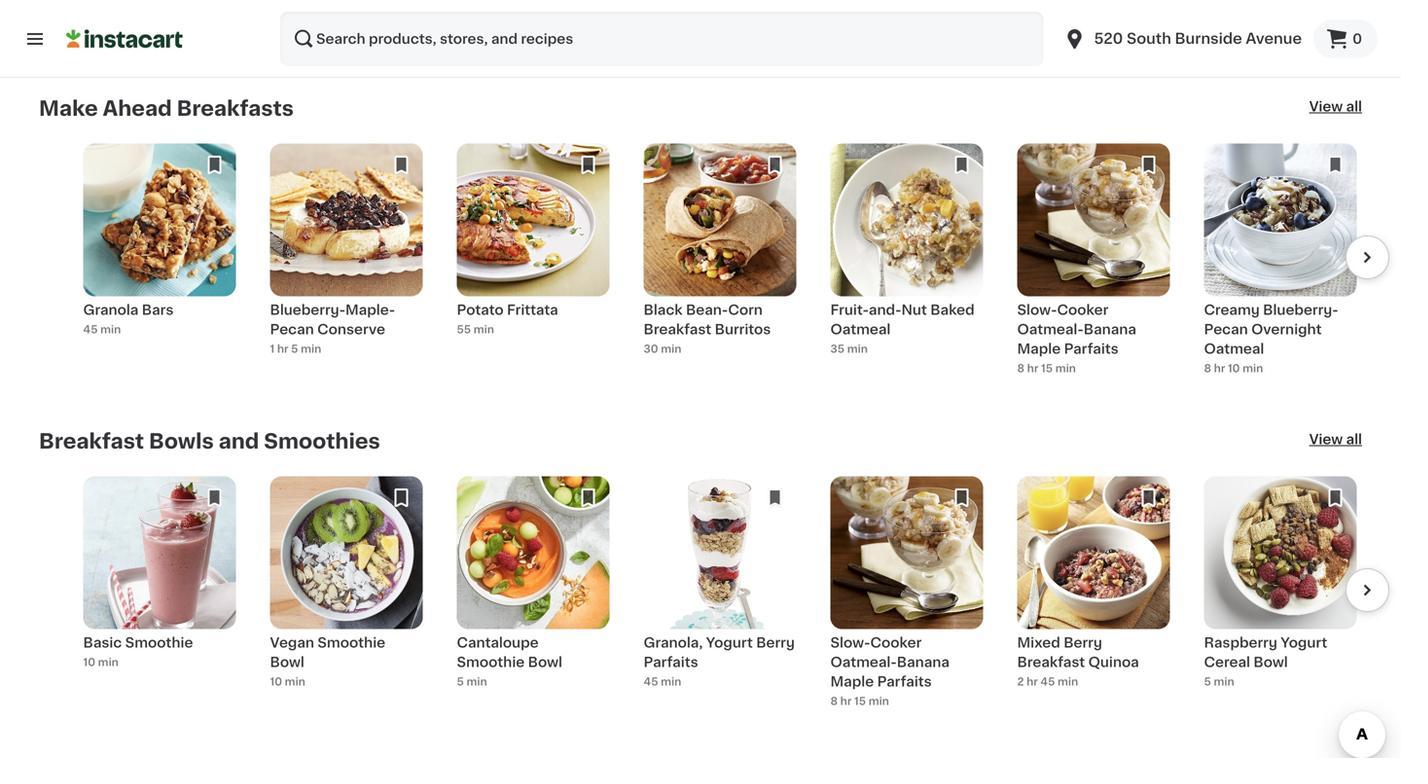 Task type: vqa. For each thing, say whether or not it's contained in the screenshot.


Task type: describe. For each thing, give the bounding box(es) containing it.
5 for cantaloupe smoothie bowl
[[457, 676, 464, 687]]

smoothie for basic smoothie
[[125, 636, 193, 650]]

view all for make ahead breakfasts
[[1309, 100, 1362, 113]]

1 horizontal spatial parfaits
[[877, 675, 932, 688]]

10 min for basic smoothie
[[83, 657, 119, 668]]

south
[[1127, 32, 1172, 46]]

0 vertical spatial 15
[[1041, 363, 1053, 374]]

2
[[1017, 676, 1024, 687]]

baked
[[931, 303, 975, 317]]

0 button
[[1314, 19, 1378, 58]]

pecan for blueberry-
[[270, 323, 314, 336]]

nut
[[902, 303, 927, 317]]

parfaits inside granola, yogurt  berry parfaits
[[644, 655, 698, 669]]

make
[[39, 98, 98, 119]]

Search field
[[280, 12, 1044, 66]]

potato
[[457, 303, 504, 317]]

520
[[1094, 32, 1123, 46]]

view all for breakfast bowls and smoothies
[[1309, 433, 1362, 446]]

0 vertical spatial cooker
[[1057, 303, 1109, 317]]

1 520 south burnside avenue button from the left
[[1051, 12, 1314, 66]]

0 horizontal spatial 8 hr 15 min
[[831, 696, 889, 707]]

bars
[[142, 303, 174, 317]]

45 min for granola bars
[[83, 324, 121, 335]]

recipe card group containing blueberry-maple- pecan conserve
[[270, 143, 423, 383]]

55 min inside recipe card group
[[457, 324, 494, 335]]

bowl for vegan
[[270, 655, 304, 669]]

berry inside mixed berry breakfast quinoa
[[1064, 636, 1102, 650]]

10 for vegan smoothie bowl
[[270, 676, 282, 687]]

2 horizontal spatial 10
[[1228, 363, 1240, 374]]

item carousel region for breakfast bowls and smoothies
[[39, 476, 1390, 716]]

520 south burnside avenue
[[1094, 32, 1302, 46]]

0 vertical spatial slow-cooker oatmeal-banana maple parfaits
[[1017, 303, 1137, 356]]

breakfast inside 'black bean-corn breakfast burritos'
[[644, 323, 712, 336]]

pecan for creamy
[[1204, 323, 1248, 336]]

vegan smoothie bowl
[[270, 636, 385, 669]]

1 hr
[[831, 11, 849, 21]]

2 hr 45 min
[[1017, 676, 1078, 687]]

0 vertical spatial parfaits
[[1064, 342, 1119, 356]]

recipe card group containing fruit-and-nut baked oatmeal
[[831, 143, 983, 383]]

45 for granola, yogurt  berry parfaits
[[644, 676, 658, 687]]

smoothie for cantaloupe smoothie bowl
[[457, 655, 525, 669]]

8 inside recipe card group
[[1204, 363, 1212, 374]]

mixed
[[1017, 636, 1061, 650]]

berry inside granola, yogurt  berry parfaits
[[756, 636, 795, 650]]

0
[[1353, 32, 1362, 46]]

item carousel region for make ahead breakfasts
[[39, 143, 1390, 383]]

0 vertical spatial 35 min
[[457, 30, 494, 41]]

blueberry-maple- pecan conserve
[[270, 303, 395, 336]]

1 vertical spatial cooker
[[871, 636, 922, 650]]

2 horizontal spatial 45
[[1041, 676, 1055, 687]]

0 horizontal spatial breakfast
[[39, 431, 144, 451]]

0 vertical spatial 30
[[270, 30, 285, 41]]

0 horizontal spatial oatmeal-
[[831, 655, 897, 669]]

0 horizontal spatial 30 min
[[270, 30, 308, 41]]

0 horizontal spatial 15
[[854, 696, 866, 707]]

creamy blueberry- pecan overnight oatmeal
[[1204, 303, 1339, 356]]

1 horizontal spatial 8 hr 15 min
[[1017, 363, 1076, 374]]

view for make ahead breakfasts
[[1309, 100, 1343, 113]]

black
[[644, 303, 683, 317]]

recipe card group containing granola bars
[[83, 143, 236, 383]]

1 horizontal spatial maple
[[1017, 342, 1061, 356]]

burnside
[[1175, 32, 1242, 46]]

recipe card group containing cantaloupe smoothie bowl
[[457, 476, 610, 716]]

1 vertical spatial slow-cooker oatmeal-banana maple parfaits
[[831, 636, 950, 688]]

1 for 1 hr 5 min
[[270, 344, 275, 354]]

granola bars
[[83, 303, 174, 317]]

blueberry- inside blueberry-maple- pecan conserve
[[270, 303, 345, 317]]

0 horizontal spatial slow-
[[831, 636, 871, 650]]

yogurt for raspberry
[[1281, 636, 1328, 650]]

5 min for raspberry yogurt cereal bowl
[[1204, 676, 1235, 687]]

ahead
[[103, 98, 172, 119]]

oatmeal for fruit-and-nut baked oatmeal
[[831, 323, 891, 336]]

35 inside recipe card group
[[831, 344, 845, 354]]

0 horizontal spatial 5
[[291, 344, 298, 354]]

5 min for cantaloupe smoothie bowl
[[457, 676, 487, 687]]

raspberry
[[1204, 636, 1278, 650]]



Task type: locate. For each thing, give the bounding box(es) containing it.
yogurt inside granola, yogurt  berry parfaits
[[706, 636, 753, 650]]

pecan inside the creamy blueberry- pecan overnight oatmeal
[[1204, 323, 1248, 336]]

conserve
[[317, 323, 385, 336]]

1 vertical spatial all
[[1346, 433, 1362, 446]]

creamy
[[1204, 303, 1260, 317]]

recipe card group containing raspberry yogurt cereal bowl
[[1204, 476, 1357, 716]]

slow-cooker oatmeal-banana maple parfaits
[[1017, 303, 1137, 356], [831, 636, 950, 688]]

mixed berry breakfast quinoa
[[1017, 636, 1139, 669]]

recipe card group containing basic smoothie
[[83, 476, 236, 716]]

5 down cantaloupe
[[457, 676, 464, 687]]

30 up 'breakfasts'
[[270, 30, 285, 41]]

15
[[1041, 363, 1053, 374], [854, 696, 866, 707]]

smoothie inside vegan smoothie bowl
[[318, 636, 385, 650]]

1 inside recipe card group
[[270, 344, 275, 354]]

bowl inside vegan smoothie bowl
[[270, 655, 304, 669]]

1 horizontal spatial 1
[[831, 11, 835, 21]]

1 horizontal spatial 10 min
[[270, 676, 305, 687]]

bowl down cantaloupe
[[528, 655, 562, 669]]

30
[[270, 30, 285, 41], [644, 344, 658, 354]]

1 vertical spatial 55
[[457, 324, 471, 335]]

35 min inside recipe card group
[[831, 344, 868, 354]]

1 vertical spatial 10 min
[[270, 676, 305, 687]]

5
[[291, 344, 298, 354], [457, 676, 464, 687], [1204, 676, 1211, 687]]

min
[[660, 11, 681, 21], [287, 30, 308, 41], [474, 30, 494, 41], [100, 324, 121, 335], [474, 324, 494, 335], [301, 344, 321, 354], [661, 344, 682, 354], [847, 344, 868, 354], [1056, 363, 1076, 374], [1243, 363, 1263, 374], [98, 657, 119, 668], [285, 676, 305, 687], [467, 676, 487, 687], [661, 676, 681, 687], [1058, 676, 1078, 687], [1214, 676, 1235, 687], [869, 696, 889, 707]]

and-
[[869, 303, 902, 317]]

view for breakfast bowls and smoothies
[[1309, 433, 1343, 446]]

1 view from the top
[[1309, 100, 1343, 113]]

oatmeal up "8 hr 10 min"
[[1204, 342, 1265, 356]]

yogurt inside raspberry yogurt cereal bowl
[[1281, 636, 1328, 650]]

smoothie inside cantaloupe smoothie bowl
[[457, 655, 525, 669]]

pecan up 1 hr 5 min
[[270, 323, 314, 336]]

5 min down cereal
[[1204, 676, 1235, 687]]

10 min down vegan
[[270, 676, 305, 687]]

1 horizontal spatial 5 min
[[1204, 676, 1235, 687]]

1 vertical spatial 35 min
[[831, 344, 868, 354]]

blueberry- up 1 hr 5 min
[[270, 303, 345, 317]]

maple
[[1017, 342, 1061, 356], [831, 675, 874, 688]]

2 pecan from the left
[[1204, 323, 1248, 336]]

10 for basic smoothie
[[83, 657, 95, 668]]

breakfast bowls and smoothies
[[39, 431, 380, 451]]

all
[[1346, 100, 1362, 113], [1346, 433, 1362, 446]]

0 vertical spatial 55
[[644, 11, 658, 21]]

1 yogurt from the left
[[706, 636, 753, 650]]

berry
[[756, 636, 795, 650], [1064, 636, 1102, 650]]

0 horizontal spatial yogurt
[[706, 636, 753, 650]]

fruit-and-nut baked oatmeal
[[831, 303, 975, 336]]

1 horizontal spatial banana
[[1084, 323, 1137, 336]]

0 vertical spatial all
[[1346, 100, 1362, 113]]

0 vertical spatial breakfast
[[644, 323, 712, 336]]

1 vertical spatial 30
[[644, 344, 658, 354]]

1 vertical spatial view
[[1309, 433, 1343, 446]]

1 horizontal spatial 35
[[831, 344, 845, 354]]

black bean-corn breakfast burritos
[[644, 303, 771, 336]]

0 horizontal spatial 35
[[457, 30, 471, 41]]

8 hr 10 min
[[1204, 363, 1263, 374]]

1 horizontal spatial blueberry-
[[1263, 303, 1339, 317]]

2 view all from the top
[[1309, 433, 1362, 446]]

1 vertical spatial oatmeal-
[[831, 655, 897, 669]]

30 min inside recipe card group
[[644, 344, 682, 354]]

smoothie for vegan smoothie bowl
[[318, 636, 385, 650]]

0 horizontal spatial 30
[[270, 30, 285, 41]]

1 horizontal spatial 10
[[270, 676, 282, 687]]

55
[[644, 11, 658, 21], [457, 324, 471, 335]]

0 vertical spatial slow-
[[1017, 303, 1057, 317]]

0 horizontal spatial 10 min
[[83, 657, 119, 668]]

oatmeal-
[[1017, 323, 1084, 336], [831, 655, 897, 669]]

0 vertical spatial maple
[[1017, 342, 1061, 356]]

recipe card group containing mixed berry breakfast quinoa
[[1017, 476, 1170, 716]]

all for make ahead breakfasts
[[1346, 100, 1362, 113]]

0 vertical spatial 1
[[831, 11, 835, 21]]

5 down blueberry-maple- pecan conserve
[[291, 344, 298, 354]]

0 horizontal spatial bowl
[[270, 655, 304, 669]]

1 vertical spatial slow-
[[831, 636, 871, 650]]

30 min
[[270, 30, 308, 41], [644, 344, 682, 354]]

5 min down cantaloupe
[[457, 676, 487, 687]]

1 hr 5 min
[[270, 344, 321, 354]]

bowl for cantaloupe
[[528, 655, 562, 669]]

banana
[[1084, 323, 1137, 336], [897, 655, 950, 669]]

0 horizontal spatial smoothie
[[125, 636, 193, 650]]

all for breakfast bowls and smoothies
[[1346, 433, 1362, 446]]

10 down the creamy blueberry- pecan overnight oatmeal
[[1228, 363, 1240, 374]]

45 min
[[83, 324, 121, 335], [644, 676, 681, 687]]

1 vertical spatial 35
[[831, 344, 845, 354]]

2 horizontal spatial 8
[[1204, 363, 1212, 374]]

breakfasts
[[177, 98, 294, 119]]

0 vertical spatial oatmeal
[[831, 323, 891, 336]]

1 for 1 hr
[[831, 11, 835, 21]]

1 5 min from the left
[[457, 676, 487, 687]]

2 view from the top
[[1309, 433, 1343, 446]]

2 view all link from the top
[[1309, 430, 1362, 453]]

recipe card group containing black bean-corn breakfast burritos
[[644, 143, 797, 383]]

smoothie down cantaloupe
[[457, 655, 525, 669]]

0 horizontal spatial 55 min
[[457, 324, 494, 335]]

0 vertical spatial 45 min
[[83, 324, 121, 335]]

oatmeal down fruit-
[[831, 323, 891, 336]]

1 horizontal spatial 5
[[457, 676, 464, 687]]

view all link for make ahead breakfasts
[[1309, 97, 1362, 120]]

10
[[1228, 363, 1240, 374], [83, 657, 95, 668], [270, 676, 282, 687]]

1 vertical spatial breakfast
[[39, 431, 144, 451]]

1 horizontal spatial breakfast
[[644, 323, 712, 336]]

30 min up 'breakfasts'
[[270, 30, 308, 41]]

45
[[83, 324, 98, 335], [644, 676, 658, 687], [1041, 676, 1055, 687]]

blueberry-
[[270, 303, 345, 317], [1263, 303, 1339, 317]]

hr
[[838, 11, 849, 21], [277, 344, 289, 354], [1027, 363, 1039, 374], [1214, 363, 1225, 374], [1027, 676, 1038, 687], [841, 696, 852, 707]]

smoothie
[[125, 636, 193, 650], [318, 636, 385, 650], [457, 655, 525, 669]]

recipe card group containing granola, yogurt  berry parfaits
[[644, 476, 797, 716]]

0 horizontal spatial 45
[[83, 324, 98, 335]]

quinoa
[[1089, 655, 1139, 669]]

smoothie right vegan
[[318, 636, 385, 650]]

1 horizontal spatial slow-cooker oatmeal-banana maple parfaits
[[1017, 303, 1137, 356]]

cantaloupe smoothie bowl
[[457, 636, 562, 669]]

overnight
[[1252, 323, 1322, 336]]

bowl
[[270, 655, 304, 669], [528, 655, 562, 669], [1254, 655, 1288, 669]]

granola,
[[644, 636, 703, 650]]

2 item carousel region from the top
[[39, 476, 1390, 716]]

view all link
[[1309, 97, 1362, 120], [1309, 430, 1362, 453]]

breakfast left bowls
[[39, 431, 144, 451]]

item carousel region
[[39, 143, 1390, 383], [39, 476, 1390, 716]]

1 horizontal spatial yogurt
[[1281, 636, 1328, 650]]

parfaits
[[1064, 342, 1119, 356], [644, 655, 698, 669], [877, 675, 932, 688]]

0 vertical spatial 35
[[457, 30, 471, 41]]

30 down the black
[[644, 344, 658, 354]]

basic smoothie
[[83, 636, 193, 650]]

1 vertical spatial oatmeal
[[1204, 342, 1265, 356]]

slow-
[[1017, 303, 1057, 317], [831, 636, 871, 650]]

8
[[1017, 363, 1025, 374], [1204, 363, 1212, 374], [831, 696, 838, 707]]

2 vertical spatial breakfast
[[1017, 655, 1085, 669]]

2 berry from the left
[[1064, 636, 1102, 650]]

2 blueberry- from the left
[[1263, 303, 1339, 317]]

oatmeal inside fruit-and-nut baked oatmeal
[[831, 323, 891, 336]]

1 vertical spatial 8 hr 15 min
[[831, 696, 889, 707]]

corn
[[728, 303, 763, 317]]

35 min
[[457, 30, 494, 41], [831, 344, 868, 354]]

1 horizontal spatial slow-
[[1017, 303, 1057, 317]]

recipe card group containing creamy blueberry- pecan overnight oatmeal
[[1204, 143, 1357, 383]]

45 min for granola, yogurt  berry parfaits
[[644, 676, 681, 687]]

pecan
[[270, 323, 314, 336], [1204, 323, 1248, 336]]

bean-
[[686, 303, 728, 317]]

view all link for breakfast bowls and smoothies
[[1309, 430, 1362, 453]]

0 vertical spatial 8 hr 15 min
[[1017, 363, 1076, 374]]

10 min
[[83, 657, 119, 668], [270, 676, 305, 687]]

0 horizontal spatial oatmeal
[[831, 323, 891, 336]]

30 inside recipe card group
[[644, 344, 658, 354]]

30 min down the black
[[644, 344, 682, 354]]

maple-
[[345, 303, 395, 317]]

1 horizontal spatial oatmeal-
[[1017, 323, 1084, 336]]

1 blueberry- from the left
[[270, 303, 345, 317]]

45 down granola
[[83, 324, 98, 335]]

bowl inside cantaloupe smoothie bowl
[[528, 655, 562, 669]]

2 5 min from the left
[[1204, 676, 1235, 687]]

1 vertical spatial banana
[[897, 655, 950, 669]]

2 bowl from the left
[[528, 655, 562, 669]]

oatmeal
[[831, 323, 891, 336], [1204, 342, 1265, 356]]

0 vertical spatial item carousel region
[[39, 143, 1390, 383]]

3 bowl from the left
[[1254, 655, 1288, 669]]

0 horizontal spatial 55
[[457, 324, 471, 335]]

55 min
[[644, 11, 681, 21], [457, 324, 494, 335]]

oatmeal inside the creamy blueberry- pecan overnight oatmeal
[[1204, 342, 1265, 356]]

5 down cereal
[[1204, 676, 1211, 687]]

1 horizontal spatial 45 min
[[644, 676, 681, 687]]

55 inside recipe card group
[[457, 324, 471, 335]]

1 view all from the top
[[1309, 100, 1362, 113]]

fruit-
[[831, 303, 869, 317]]

recipe card group containing potato frittata
[[457, 143, 610, 383]]

cereal
[[1204, 655, 1250, 669]]

cantaloupe
[[457, 636, 539, 650]]

make ahead breakfasts
[[39, 98, 294, 119]]

0 horizontal spatial 35 min
[[457, 30, 494, 41]]

1 item carousel region from the top
[[39, 143, 1390, 383]]

1 vertical spatial item carousel region
[[39, 476, 1390, 716]]

avenue
[[1246, 32, 1302, 46]]

1 bowl from the left
[[270, 655, 304, 669]]

1 vertical spatial 15
[[854, 696, 866, 707]]

1
[[831, 11, 835, 21], [270, 344, 275, 354]]

item carousel region containing granola bars
[[39, 143, 1390, 383]]

1 vertical spatial view all link
[[1309, 430, 1362, 453]]

45 right 2
[[1041, 676, 1055, 687]]

1 horizontal spatial bowl
[[528, 655, 562, 669]]

oatmeal for creamy blueberry- pecan overnight oatmeal
[[1204, 342, 1265, 356]]

view all
[[1309, 100, 1362, 113], [1309, 433, 1362, 446]]

1 hr link
[[831, 0, 983, 50]]

1 view all link from the top
[[1309, 97, 1362, 120]]

35 min link
[[457, 0, 610, 50]]

burritos
[[715, 323, 771, 336]]

recipe card group containing vegan smoothie bowl
[[270, 476, 423, 716]]

30 min link
[[270, 0, 423, 50]]

yogurt right raspberry at bottom
[[1281, 636, 1328, 650]]

breakfast inside mixed berry breakfast quinoa
[[1017, 655, 1085, 669]]

cooker
[[1057, 303, 1109, 317], [871, 636, 922, 650]]

1 horizontal spatial 55 min
[[644, 11, 681, 21]]

1 horizontal spatial smoothie
[[318, 636, 385, 650]]

smoothie right the basic
[[125, 636, 193, 650]]

5 min
[[457, 676, 487, 687], [1204, 676, 1235, 687]]

2 520 south burnside avenue button from the left
[[1063, 12, 1302, 66]]

35
[[457, 30, 471, 41], [831, 344, 845, 354]]

0 horizontal spatial 5 min
[[457, 676, 487, 687]]

0 vertical spatial 10
[[1228, 363, 1240, 374]]

520 south burnside avenue button
[[1051, 12, 1314, 66], [1063, 12, 1302, 66]]

0 horizontal spatial 1
[[270, 344, 275, 354]]

2 all from the top
[[1346, 433, 1362, 446]]

yogurt
[[706, 636, 753, 650], [1281, 636, 1328, 650]]

2 horizontal spatial parfaits
[[1064, 342, 1119, 356]]

pecan inside blueberry-maple- pecan conserve
[[270, 323, 314, 336]]

raspberry yogurt cereal bowl
[[1204, 636, 1328, 669]]

0 horizontal spatial pecan
[[270, 323, 314, 336]]

1 horizontal spatial 30
[[644, 344, 658, 354]]

1 horizontal spatial 55
[[644, 11, 658, 21]]

vegan
[[270, 636, 314, 650]]

instacart logo image
[[66, 27, 183, 51]]

45 for granola bars
[[83, 324, 98, 335]]

breakfast up 2 hr 45 min
[[1017, 655, 1085, 669]]

2 horizontal spatial 5
[[1204, 676, 1211, 687]]

bowl inside raspberry yogurt cereal bowl
[[1254, 655, 1288, 669]]

1 all from the top
[[1346, 100, 1362, 113]]

1 vertical spatial 1
[[270, 344, 275, 354]]

and
[[219, 431, 259, 451]]

smoothies
[[264, 431, 380, 451]]

0 horizontal spatial 8
[[831, 696, 838, 707]]

1 vertical spatial maple
[[831, 675, 874, 688]]

2 horizontal spatial bowl
[[1254, 655, 1288, 669]]

45 min down granola
[[83, 324, 121, 335]]

10 down vegan
[[270, 676, 282, 687]]

5 for raspberry yogurt cereal bowl
[[1204, 676, 1211, 687]]

basic
[[83, 636, 122, 650]]

item carousel region containing basic smoothie
[[39, 476, 1390, 716]]

1 horizontal spatial 15
[[1041, 363, 1053, 374]]

frittata
[[507, 303, 558, 317]]

1 horizontal spatial 8
[[1017, 363, 1025, 374]]

granola, yogurt  berry parfaits
[[644, 636, 795, 669]]

bowls
[[149, 431, 214, 451]]

1 vertical spatial view all
[[1309, 433, 1362, 446]]

granola
[[83, 303, 139, 317]]

0 vertical spatial 10 min
[[83, 657, 119, 668]]

8 hr 15 min
[[1017, 363, 1076, 374], [831, 696, 889, 707]]

10 down the basic
[[83, 657, 95, 668]]

potato frittata
[[457, 303, 558, 317]]

yogurt for granola,
[[706, 636, 753, 650]]

2 vertical spatial 10
[[270, 676, 282, 687]]

2 yogurt from the left
[[1281, 636, 1328, 650]]

blueberry- inside the creamy blueberry- pecan overnight oatmeal
[[1263, 303, 1339, 317]]

0 horizontal spatial 45 min
[[83, 324, 121, 335]]

bowl down raspberry at bottom
[[1254, 655, 1288, 669]]

0 vertical spatial banana
[[1084, 323, 1137, 336]]

view
[[1309, 100, 1343, 113], [1309, 433, 1343, 446]]

pecan down creamy
[[1204, 323, 1248, 336]]

1 horizontal spatial berry
[[1064, 636, 1102, 650]]

None search field
[[280, 12, 1044, 66]]

1 vertical spatial 55 min
[[457, 324, 494, 335]]

10 min for vegan smoothie bowl
[[270, 676, 305, 687]]

blueberry- up overnight
[[1263, 303, 1339, 317]]

breakfast down the black
[[644, 323, 712, 336]]

recipe card group
[[83, 143, 236, 383], [270, 143, 423, 383], [457, 143, 610, 383], [644, 143, 797, 383], [831, 143, 983, 383], [1017, 143, 1170, 383], [1204, 143, 1357, 383], [83, 476, 236, 716], [270, 476, 423, 716], [457, 476, 610, 716], [644, 476, 797, 716], [831, 476, 983, 716], [1017, 476, 1170, 716], [1204, 476, 1357, 716]]

1 berry from the left
[[756, 636, 795, 650]]

1 horizontal spatial oatmeal
[[1204, 342, 1265, 356]]

0 vertical spatial oatmeal-
[[1017, 323, 1084, 336]]

bowl down vegan
[[270, 655, 304, 669]]

55 min link
[[644, 0, 797, 50]]

10 min down the basic
[[83, 657, 119, 668]]

2 horizontal spatial breakfast
[[1017, 655, 1085, 669]]

0 vertical spatial 30 min
[[270, 30, 308, 41]]

0 vertical spatial view
[[1309, 100, 1343, 113]]

1 pecan from the left
[[270, 323, 314, 336]]

45 min down granola,
[[644, 676, 681, 687]]

45 down granola,
[[644, 676, 658, 687]]

1 horizontal spatial 45
[[644, 676, 658, 687]]

yogurt right granola,
[[706, 636, 753, 650]]

breakfast
[[644, 323, 712, 336], [39, 431, 144, 451], [1017, 655, 1085, 669]]

2 vertical spatial parfaits
[[877, 675, 932, 688]]



